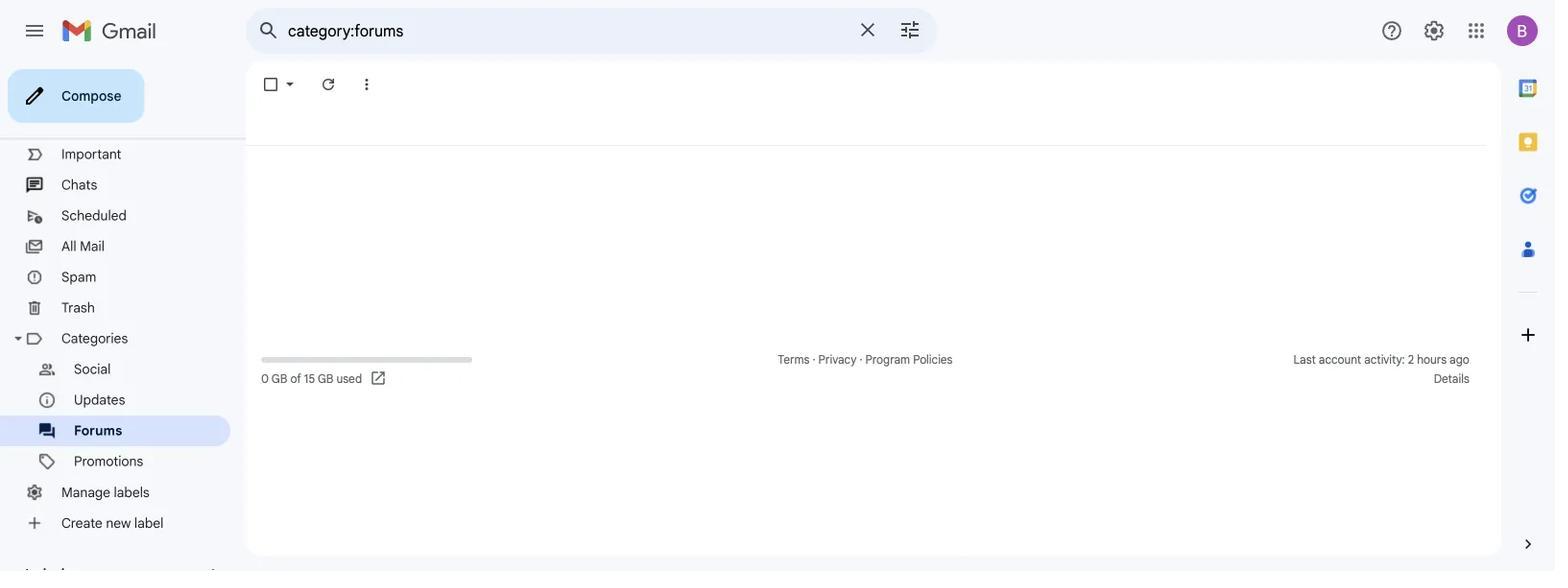 Task type: locate. For each thing, give the bounding box(es) containing it.
social
[[74, 361, 111, 378]]

search mail image
[[252, 13, 286, 48]]

gb right the 15
[[318, 372, 333, 386]]

spam
[[61, 269, 96, 286]]

program
[[865, 353, 910, 367]]

forums
[[74, 422, 122, 439]]

1 horizontal spatial ·
[[860, 353, 863, 367]]

program policies link
[[865, 353, 953, 367]]

1 horizontal spatial gb
[[318, 372, 333, 386]]

1 gb from the left
[[272, 372, 287, 386]]

ago
[[1450, 353, 1469, 367]]

activity:
[[1364, 353, 1405, 367]]

gb
[[272, 372, 287, 386], [318, 372, 333, 386]]

tab list
[[1501, 61, 1555, 502]]

updates link
[[74, 392, 125, 408]]

compose
[[61, 87, 121, 104]]

manage labels
[[61, 484, 149, 501]]

main menu image
[[23, 19, 46, 42]]

chats
[[61, 177, 97, 193]]

· right terms
[[812, 353, 815, 367]]

0 horizontal spatial gb
[[272, 372, 287, 386]]

navigation
[[0, 0, 246, 571]]

all mail link
[[61, 238, 105, 255]]

categories
[[61, 330, 128, 347]]

account
[[1319, 353, 1361, 367]]

footer
[[246, 350, 1486, 389]]

scheduled
[[61, 207, 127, 224]]

important
[[61, 146, 121, 163]]

categories link
[[61, 330, 128, 347]]

of
[[290, 372, 301, 386]]

manage labels link
[[61, 484, 149, 501]]

advanced search options image
[[891, 11, 929, 49]]

forums link
[[74, 422, 122, 439]]

navigation containing compose
[[0, 0, 246, 571]]

new
[[106, 515, 131, 532]]

privacy link
[[818, 353, 857, 367]]

manage
[[61, 484, 110, 501]]

heading inside navigation
[[25, 565, 204, 571]]

important link
[[61, 146, 121, 163]]

· right privacy
[[860, 353, 863, 367]]

last account activity: 2 hours ago details
[[1293, 353, 1469, 386]]

None checkbox
[[261, 75, 280, 94]]

·
[[812, 353, 815, 367], [860, 353, 863, 367]]

gmail image
[[61, 12, 166, 50]]

1 · from the left
[[812, 353, 815, 367]]

clear search image
[[849, 11, 887, 49]]

support image
[[1380, 19, 1403, 42]]

promotions
[[74, 453, 143, 470]]

details
[[1434, 372, 1469, 386]]

0 horizontal spatial ·
[[812, 353, 815, 367]]

gb right 0
[[272, 372, 287, 386]]

None search field
[[246, 8, 937, 54]]

chats link
[[61, 177, 97, 193]]

trash link
[[61, 300, 95, 316]]

heading
[[25, 565, 204, 571]]

updates
[[74, 392, 125, 408]]



Task type: vqa. For each thing, say whether or not it's contained in the screenshot.
Manage
yes



Task type: describe. For each thing, give the bounding box(es) containing it.
compose button
[[8, 69, 144, 123]]

all mail
[[61, 238, 105, 255]]

create new label link
[[61, 515, 164, 532]]

0
[[261, 372, 269, 386]]

create new label
[[61, 515, 164, 532]]

0 gb of 15 gb used
[[261, 372, 362, 386]]

terms · privacy · program policies
[[778, 353, 953, 367]]

label
[[134, 515, 164, 532]]

more image
[[357, 75, 376, 94]]

terms
[[778, 353, 810, 367]]

details link
[[1434, 372, 1469, 386]]

scheduled link
[[61, 207, 127, 224]]

all
[[61, 238, 76, 255]]

hours
[[1417, 353, 1447, 367]]

2 gb from the left
[[318, 372, 333, 386]]

2 · from the left
[[860, 353, 863, 367]]

footer containing terms
[[246, 350, 1486, 389]]

refresh image
[[319, 75, 338, 94]]

social link
[[74, 361, 111, 378]]

policies
[[913, 353, 953, 367]]

create
[[61, 515, 102, 532]]

last
[[1293, 353, 1316, 367]]

settings image
[[1423, 19, 1446, 42]]

follow link to manage storage image
[[370, 370, 389, 389]]

terms link
[[778, 353, 810, 367]]

spam link
[[61, 269, 96, 286]]

used
[[336, 372, 362, 386]]

mail
[[80, 238, 105, 255]]

privacy
[[818, 353, 857, 367]]

labels
[[114, 484, 149, 501]]

promotions link
[[74, 453, 143, 470]]

15
[[304, 372, 315, 386]]

trash
[[61, 300, 95, 316]]

2
[[1408, 353, 1414, 367]]

Search mail text field
[[288, 21, 845, 40]]



